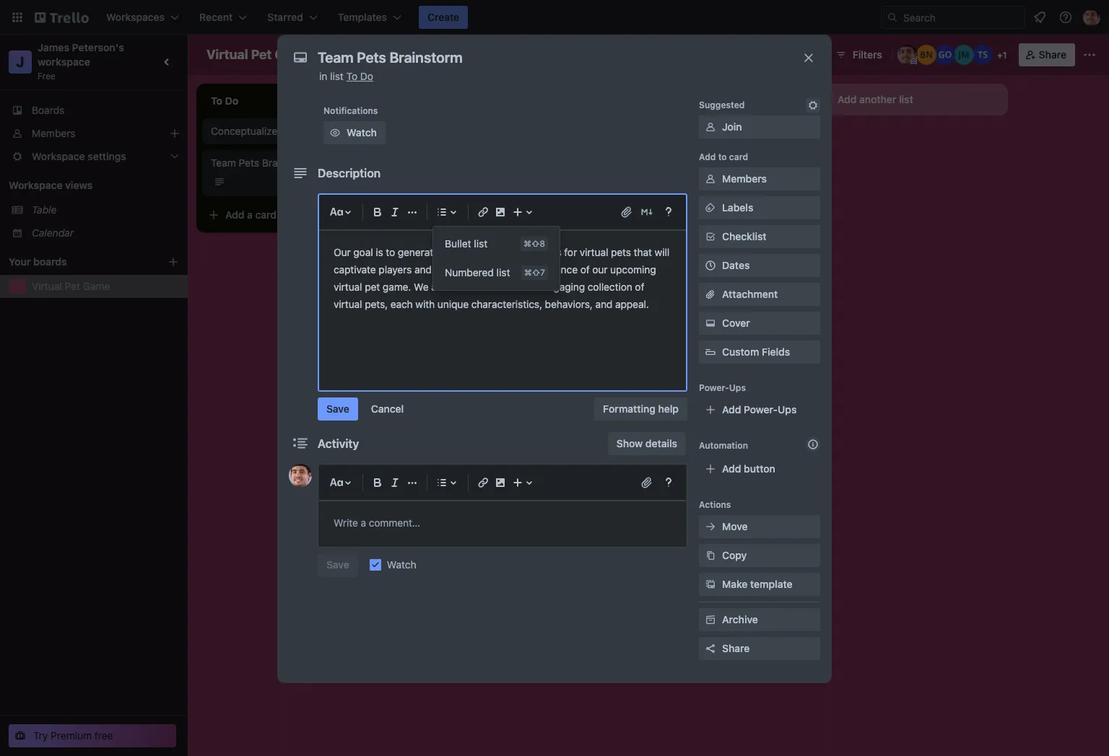 Task type: locate. For each thing, give the bounding box(es) containing it.
more formatting image right create from template… image
[[404, 204, 421, 221]]

custom fields button
[[699, 345, 820, 360]]

1 horizontal spatial ups
[[778, 404, 797, 416]]

table link
[[32, 203, 179, 217]]

sm image inside archive link
[[703, 613, 718, 628]]

share down "archive"
[[722, 643, 750, 655]]

2 more formatting image from the top
[[404, 475, 421, 492]]

save button
[[318, 398, 358, 421], [318, 554, 358, 577]]

add down automation at the right
[[722, 463, 741, 475]]

move
[[722, 521, 748, 533]]

0 vertical spatial virtual pet game
[[207, 47, 311, 62]]

sm image inside watch "button"
[[328, 126, 342, 140]]

enhance
[[434, 264, 474, 276]]

actions
[[699, 500, 731, 511]]

1 vertical spatial share
[[722, 643, 750, 655]]

pets
[[611, 246, 631, 259]]

image image
[[492, 204, 509, 221], [492, 475, 509, 492]]

0 horizontal spatial share
[[722, 643, 750, 655]]

collection
[[588, 281, 632, 293]]

1 vertical spatial power-
[[744, 404, 778, 416]]

custom fields
[[722, 346, 790, 358]]

0 vertical spatial image image
[[492, 204, 509, 221]]

sm image down add to card at top
[[703, 172, 718, 186]]

0 horizontal spatial members
[[32, 127, 75, 139]]

pets right "team"
[[239, 157, 259, 169]]

0 vertical spatial editor toolbar toolbar
[[325, 201, 680, 290]]

pets up brainstorm
[[280, 125, 301, 137]]

sm image left make
[[703, 578, 718, 592]]

more formatting image for italic ⌘i image
[[404, 475, 421, 492]]

1 vertical spatial save
[[326, 559, 349, 571]]

premium
[[51, 730, 92, 742]]

0 vertical spatial share
[[1039, 48, 1067, 61]]

card down team pets brainstorm
[[255, 209, 277, 221]]

notifications
[[324, 105, 378, 116]]

0 vertical spatial virtual
[[580, 246, 608, 259]]

members
[[32, 127, 75, 139], [722, 173, 767, 185]]

formatting help link
[[595, 398, 688, 421]]

0 vertical spatial lists image
[[433, 204, 451, 221]]

unique
[[438, 298, 469, 311]]

sm image down automation icon
[[806, 98, 820, 113]]

customize views image
[[442, 48, 456, 62]]

game down your boards with 1 items element
[[83, 280, 110, 293]]

0 vertical spatial pet
[[251, 47, 272, 62]]

0 vertical spatial members
[[32, 127, 75, 139]]

1 vertical spatial virtual
[[32, 280, 62, 293]]

sm image for copy
[[703, 549, 718, 563]]

1 vertical spatial pets
[[239, 157, 259, 169]]

members down "boards"
[[32, 127, 75, 139]]

editor toolbar toolbar containing bullet list
[[325, 201, 680, 290]]

0 horizontal spatial watch
[[347, 126, 377, 139]]

1 vertical spatial pet
[[65, 280, 80, 293]]

None text field
[[311, 45, 787, 71]]

1 horizontal spatial members link
[[699, 168, 820, 191]]

pet left star or unstar board icon
[[251, 47, 272, 62]]

ups down fields
[[778, 404, 797, 416]]

0 vertical spatial text styles image
[[328, 204, 345, 221]]

1 more formatting image from the top
[[404, 204, 421, 221]]

our
[[592, 264, 608, 276]]

workspace visible image
[[353, 49, 364, 61]]

pets for team
[[239, 157, 259, 169]]

game.
[[383, 281, 411, 293]]

0 horizontal spatial a
[[247, 209, 253, 221]]

link image
[[475, 475, 492, 492]]

tara schultz (taraschultz7) image
[[973, 45, 993, 65]]

and down ⌘⇧7
[[522, 281, 540, 293]]

save button for main content area, start typing to enter text. text box containing our goal is to generate creative and diverse ideas for virtual pets that will captivate players and enhance the overall experience of our upcoming virtual pet game. we aim to create a rich and engaging collection of virtual pets, each with unique characteristics, behaviors, and appeal.
[[318, 398, 358, 421]]

save for main content area, start typing to enter text. text box corresponding to link image the "image"'s save button
[[326, 559, 349, 571]]

sm image inside labels link
[[703, 201, 718, 215]]

2 vertical spatial james peterson (jamespeterson93) image
[[289, 464, 312, 488]]

2 bold ⌘b image from the top
[[369, 475, 386, 492]]

0 horizontal spatial share button
[[699, 638, 820, 661]]

try premium free
[[33, 730, 113, 742]]

more formatting image left link image
[[404, 475, 421, 492]]

pets for conceptualize
[[280, 125, 301, 137]]

1 horizontal spatial a
[[494, 281, 500, 293]]

1 vertical spatial virtual pet game
[[32, 280, 110, 293]]

more formatting image
[[404, 204, 421, 221], [404, 475, 421, 492]]

add a card button
[[202, 204, 364, 227]]

group containing bullet list
[[433, 230, 560, 287]]

sm image for watch
[[328, 126, 342, 140]]

add board image
[[168, 256, 179, 268]]

sm image for cover
[[703, 316, 718, 331]]

sm image inside copy link
[[703, 549, 718, 563]]

0 vertical spatial share button
[[1019, 43, 1075, 66]]

create
[[462, 281, 492, 293]]

0 vertical spatial save button
[[318, 398, 358, 421]]

2 main content area, start typing to enter text. text field from the top
[[334, 515, 672, 532]]

sm image inside make template link
[[703, 578, 718, 592]]

0 vertical spatial power-
[[699, 383, 729, 394]]

lists image up bullet
[[433, 204, 451, 221]]

sm image for join
[[703, 120, 718, 134]]

0 vertical spatial bold ⌘b image
[[369, 204, 386, 221]]

1 vertical spatial watch
[[387, 559, 417, 571]]

bold ⌘b image for italic ⌘i image
[[369, 475, 386, 492]]

sm image left checklist
[[703, 230, 718, 244]]

2 text styles image from the top
[[328, 475, 345, 492]]

watch
[[347, 126, 377, 139], [387, 559, 417, 571]]

0 horizontal spatial game
[[83, 280, 110, 293]]

sm image left cover
[[703, 316, 718, 331]]

add power-ups
[[722, 404, 797, 416]]

sm image inside join link
[[703, 120, 718, 134]]

ups up add power-ups
[[729, 383, 746, 394]]

add down suggested
[[699, 152, 716, 163]]

virtual pet game
[[207, 47, 311, 62], [32, 280, 110, 293]]

image image for link image
[[492, 475, 509, 492]]

sm image inside members link
[[703, 172, 718, 186]]

sm image inside cover 'link'
[[703, 316, 718, 331]]

1 vertical spatial members
[[722, 173, 767, 185]]

virtual down captivate
[[334, 281, 362, 293]]

1 bold ⌘b image from the top
[[369, 204, 386, 221]]

list right in
[[330, 70, 344, 82]]

share button down archive link
[[699, 638, 820, 661]]

1 vertical spatial main content area, start typing to enter text. text field
[[334, 515, 672, 532]]

your boards with 1 items element
[[9, 254, 146, 271]]

add down "team"
[[225, 209, 244, 221]]

add to card
[[699, 152, 748, 163]]

2 horizontal spatial to
[[718, 152, 727, 163]]

0 vertical spatial main content area, start typing to enter text. text field
[[334, 244, 672, 313]]

boards link
[[0, 99, 188, 122]]

0 horizontal spatial ups
[[729, 383, 746, 394]]

2 save button from the top
[[318, 554, 358, 577]]

1 horizontal spatial pet
[[251, 47, 272, 62]]

list right bullet
[[474, 238, 488, 250]]

share button down 0 notifications image
[[1019, 43, 1075, 66]]

1 vertical spatial share button
[[699, 638, 820, 661]]

add inside 'link'
[[722, 404, 741, 416]]

to
[[346, 70, 358, 82]]

list for in list to do
[[330, 70, 344, 82]]

filters
[[853, 48, 882, 61]]

text styles image
[[328, 204, 345, 221], [328, 475, 345, 492]]

dates button
[[699, 254, 820, 277]]

overall
[[494, 264, 524, 276]]

2 vertical spatial virtual
[[334, 298, 362, 311]]

join link
[[699, 116, 820, 139]]

members up the labels
[[722, 173, 767, 185]]

1 vertical spatial text styles image
[[328, 475, 345, 492]]

1 vertical spatial card
[[255, 209, 277, 221]]

sm image inside the checklist link
[[703, 230, 718, 244]]

virtual up our
[[580, 246, 608, 259]]

pets inside 'link'
[[280, 125, 301, 137]]

share button
[[1019, 43, 1075, 66], [699, 638, 820, 661]]

1 vertical spatial bold ⌘b image
[[369, 475, 386, 492]]

2 image image from the top
[[492, 475, 509, 492]]

1 vertical spatial image image
[[492, 475, 509, 492]]

text styles image left create from template… image
[[328, 204, 345, 221]]

+ 1
[[997, 50, 1007, 61]]

cover link
[[699, 312, 820, 335]]

power- inside 'link'
[[744, 404, 778, 416]]

rich
[[502, 281, 520, 293]]

1 horizontal spatial virtual pet game
[[207, 47, 311, 62]]

help
[[658, 403, 679, 415]]

lists image
[[433, 204, 451, 221], [433, 475, 451, 492]]

sm image for labels
[[703, 201, 718, 215]]

0 vertical spatial save
[[326, 403, 349, 415]]

to right aim
[[450, 281, 460, 293]]

for
[[564, 246, 577, 259]]

game
[[275, 47, 311, 62], [83, 280, 110, 293]]

ben nelson (bennelson96) image
[[916, 45, 937, 65]]

Search field
[[898, 7, 1025, 28]]

0 horizontal spatial virtual pet game
[[32, 280, 110, 293]]

0 horizontal spatial virtual
[[32, 280, 62, 293]]

members link up labels link
[[699, 168, 820, 191]]

1 horizontal spatial virtual
[[207, 47, 248, 62]]

card for add to card
[[729, 152, 748, 163]]

1 vertical spatial editor toolbar toolbar
[[325, 472, 680, 495]]

1 horizontal spatial power-
[[744, 404, 778, 416]]

sm image down 'actions'
[[703, 520, 718, 534]]

sm image for suggested
[[806, 98, 820, 113]]

power- down "custom"
[[699, 383, 729, 394]]

of down upcoming
[[635, 281, 644, 293]]

add for add to card
[[699, 152, 716, 163]]

share left show menu image
[[1039, 48, 1067, 61]]

james peterson's workspace link
[[38, 41, 127, 68]]

1 horizontal spatial of
[[635, 281, 644, 293]]

share
[[1039, 48, 1067, 61], [722, 643, 750, 655]]

watch button
[[324, 121, 386, 144]]

1 lists image from the top
[[433, 204, 451, 221]]

of
[[580, 264, 590, 276], [635, 281, 644, 293]]

1 vertical spatial more formatting image
[[404, 475, 421, 492]]

save
[[326, 403, 349, 415], [326, 559, 349, 571]]

game left star or unstar board icon
[[275, 47, 311, 62]]

ideas
[[537, 246, 562, 259]]

add for add a card
[[225, 209, 244, 221]]

sm image
[[328, 126, 342, 140], [703, 201, 718, 215], [703, 230, 718, 244], [703, 520, 718, 534], [703, 549, 718, 563], [703, 578, 718, 592]]

sm image inside move link
[[703, 520, 718, 534]]

1 horizontal spatial card
[[729, 152, 748, 163]]

0 vertical spatial a
[[247, 209, 253, 221]]

0 vertical spatial watch
[[347, 126, 377, 139]]

star or unstar board image
[[327, 49, 338, 61]]

sm image left join
[[703, 120, 718, 134]]

upcoming
[[610, 264, 656, 276]]

card down join
[[729, 152, 748, 163]]

1 vertical spatial game
[[83, 280, 110, 293]]

link image
[[475, 204, 492, 221]]

table
[[32, 204, 57, 216]]

list for numbered list
[[497, 267, 510, 279]]

1 save from the top
[[326, 403, 349, 415]]

sm image for make template
[[703, 578, 718, 592]]

1 vertical spatial ups
[[778, 404, 797, 416]]

attachment button
[[699, 283, 820, 306]]

Main content area, start typing to enter text. text field
[[334, 244, 672, 313], [334, 515, 672, 532]]

0 vertical spatial of
[[580, 264, 590, 276]]

0 vertical spatial more formatting image
[[404, 204, 421, 221]]

a left rich on the left of the page
[[494, 281, 500, 293]]

card inside button
[[255, 209, 277, 221]]

save button for main content area, start typing to enter text. text box corresponding to link image the "image"
[[318, 554, 358, 577]]

1 horizontal spatial watch
[[387, 559, 417, 571]]

1 editor toolbar toolbar from the top
[[325, 201, 680, 290]]

1 vertical spatial lists image
[[433, 475, 451, 492]]

0 horizontal spatial pets
[[239, 157, 259, 169]]

add button button
[[699, 458, 820, 481]]

numbered list
[[445, 267, 510, 279]]

0 vertical spatial virtual
[[207, 47, 248, 62]]

main content area, start typing to enter text. text field containing our goal is to generate creative and diverse ideas for virtual pets that will captivate players and enhance the overall experience of our upcoming virtual pet game. we aim to create a rich and engaging collection of virtual pets, each with unique characteristics, behaviors, and appeal.
[[334, 244, 672, 313]]

of left our
[[580, 264, 590, 276]]

sm image left "copy"
[[703, 549, 718, 563]]

our
[[334, 246, 351, 259]]

0 horizontal spatial card
[[255, 209, 277, 221]]

2 vertical spatial to
[[450, 281, 460, 293]]

show
[[617, 438, 643, 450]]

view markdown image
[[640, 205, 654, 220]]

your
[[9, 256, 31, 268]]

add for add another list
[[838, 93, 857, 105]]

ups
[[729, 383, 746, 394], [778, 404, 797, 416]]

1 vertical spatial of
[[635, 281, 644, 293]]

bullet
[[445, 238, 471, 250]]

1 main content area, start typing to enter text. text field from the top
[[334, 244, 672, 313]]

add down power-ups
[[722, 404, 741, 416]]

to down join
[[718, 152, 727, 163]]

bold ⌘b image
[[369, 204, 386, 221], [369, 475, 386, 492]]

j
[[16, 53, 24, 70]]

group
[[433, 230, 560, 287]]

1 image image from the top
[[492, 204, 509, 221]]

1 horizontal spatial pets
[[280, 125, 301, 137]]

2 horizontal spatial james peterson (jamespeterson93) image
[[1083, 9, 1101, 26]]

0 vertical spatial james peterson (jamespeterson93) image
[[1083, 9, 1101, 26]]

1 vertical spatial james peterson (jamespeterson93) image
[[898, 45, 918, 65]]

text styles image down "activity"
[[328, 475, 345, 492]]

members link
[[0, 122, 188, 145], [699, 168, 820, 191]]

0 vertical spatial game
[[275, 47, 311, 62]]

a down team pets brainstorm
[[247, 209, 253, 221]]

1 horizontal spatial game
[[275, 47, 311, 62]]

show menu image
[[1083, 48, 1097, 62]]

1 vertical spatial save button
[[318, 554, 358, 577]]

sm image left the labels
[[703, 201, 718, 215]]

members link down "boards"
[[0, 122, 188, 145]]

pet
[[251, 47, 272, 62], [65, 280, 80, 293]]

game inside virtual pet game link
[[83, 280, 110, 293]]

add left "another" at the top of the page
[[838, 93, 857, 105]]

save for save button associated with main content area, start typing to enter text. text box containing our goal is to generate creative and diverse ideas for virtual pets that will captivate players and enhance the overall experience of our upcoming virtual pet game. we aim to create a rich and engaging collection of virtual pets, each with unique characteristics, behaviors, and appeal.
[[326, 403, 349, 415]]

automation image
[[805, 43, 825, 64]]

pet down your boards with 1 items element
[[65, 280, 80, 293]]

1 vertical spatial a
[[494, 281, 500, 293]]

and
[[481, 246, 498, 259], [415, 264, 432, 276], [522, 281, 540, 293], [595, 298, 613, 311]]

archive link
[[699, 609, 820, 632]]

a
[[247, 209, 253, 221], [494, 281, 500, 293]]

to right is
[[386, 246, 395, 259]]

copy link
[[699, 545, 820, 568]]

creative
[[442, 246, 478, 259]]

virtual
[[207, 47, 248, 62], [32, 280, 62, 293]]

open help dialog image
[[660, 475, 677, 492]]

virtual left pets,
[[334, 298, 362, 311]]

virtual inside text box
[[207, 47, 248, 62]]

archive
[[722, 614, 758, 626]]

bullet list
[[445, 238, 488, 250]]

list up rich on the left of the page
[[497, 267, 510, 279]]

sm image down notifications
[[328, 126, 342, 140]]

1 text styles image from the top
[[328, 204, 345, 221]]

0 vertical spatial pets
[[280, 125, 301, 137]]

sm image left "archive"
[[703, 613, 718, 628]]

editor toolbar toolbar
[[325, 201, 680, 290], [325, 472, 680, 495]]

list right "another" at the top of the page
[[899, 93, 913, 105]]

1 save button from the top
[[318, 398, 358, 421]]

sm image
[[806, 98, 820, 113], [703, 120, 718, 134], [703, 172, 718, 186], [703, 316, 718, 331], [703, 613, 718, 628]]

virtual pet game inside text box
[[207, 47, 311, 62]]

brainstorm
[[262, 157, 313, 169]]

0 vertical spatial members link
[[0, 122, 188, 145]]

2 save from the top
[[326, 559, 349, 571]]

0 vertical spatial card
[[729, 152, 748, 163]]

power- down power-ups
[[744, 404, 778, 416]]

1 vertical spatial to
[[386, 246, 395, 259]]

labels link
[[699, 196, 820, 220]]

lists image left link image
[[433, 475, 451, 492]]

add another list button
[[812, 84, 1008, 116]]

james peterson (jamespeterson93) image
[[1083, 9, 1101, 26], [898, 45, 918, 65], [289, 464, 312, 488]]

list
[[330, 70, 344, 82], [899, 93, 913, 105], [474, 238, 488, 250], [497, 267, 510, 279]]

cancel button
[[362, 398, 413, 421]]



Task type: vqa. For each thing, say whether or not it's contained in the screenshot.
-- LINK to the bottom
no



Task type: describe. For each thing, give the bounding box(es) containing it.
diverse
[[501, 246, 534, 259]]

0 notifications image
[[1031, 9, 1049, 26]]

fields
[[762, 346, 790, 358]]

create from template… image
[[780, 131, 792, 143]]

team
[[211, 157, 236, 169]]

primary element
[[0, 0, 1109, 35]]

Board name text field
[[199, 43, 318, 66]]

calendar
[[32, 227, 74, 239]]

activity
[[318, 438, 359, 451]]

details
[[646, 438, 677, 450]]

2 lists image from the top
[[433, 475, 451, 492]]

create from template… image
[[370, 209, 381, 221]]

0 horizontal spatial power-
[[699, 383, 729, 394]]

james peterson's workspace free
[[38, 41, 127, 82]]

j link
[[9, 51, 32, 74]]

attachment
[[722, 288, 778, 300]]

1 horizontal spatial share
[[1039, 48, 1067, 61]]

0 horizontal spatial members link
[[0, 122, 188, 145]]

numbered
[[445, 267, 494, 279]]

make template link
[[699, 573, 820, 597]]

captivate
[[334, 264, 376, 276]]

boards
[[32, 104, 65, 116]]

try premium free button
[[9, 725, 176, 748]]

0 horizontal spatial james peterson (jamespeterson93) image
[[289, 464, 312, 488]]

checklist link
[[699, 225, 820, 248]]

add a card
[[225, 209, 277, 221]]

the
[[477, 264, 491, 276]]

open help dialog image
[[660, 204, 677, 221]]

with
[[416, 298, 435, 311]]

create button
[[419, 6, 468, 29]]

jeremy miller (jeremymiller198) image
[[954, 45, 974, 65]]

board
[[397, 48, 426, 61]]

show details link
[[608, 433, 686, 456]]

sm image for members
[[703, 172, 718, 186]]

italic ⌘i image
[[386, 475, 404, 492]]

peterson's
[[72, 41, 124, 53]]

search image
[[887, 12, 898, 23]]

add power-ups link
[[699, 399, 820, 422]]

description
[[318, 167, 381, 180]]

power-ups
[[699, 383, 746, 394]]

0 horizontal spatial to
[[386, 246, 395, 259]]

experience
[[527, 264, 578, 276]]

automation
[[699, 441, 748, 451]]

text styles image for first editor toolbar toolbar from the bottom
[[328, 475, 345, 492]]

0 vertical spatial ups
[[729, 383, 746, 394]]

custom
[[722, 346, 759, 358]]

italic ⌘i image
[[386, 204, 404, 221]]

in list to do
[[319, 70, 373, 82]]

1 horizontal spatial to
[[450, 281, 460, 293]]

that
[[634, 246, 652, 259]]

pet inside text box
[[251, 47, 272, 62]]

more formatting image for italic ⌘i icon at top left
[[404, 204, 421, 221]]

gary orlando (garyorlando) image
[[935, 45, 955, 65]]

group inside editor toolbar toolbar
[[433, 230, 560, 287]]

another
[[860, 93, 897, 105]]

game inside virtual pet game text box
[[275, 47, 311, 62]]

filters button
[[831, 43, 887, 66]]

1 vertical spatial virtual
[[334, 281, 362, 293]]

and down collection
[[595, 298, 613, 311]]

engaging
[[542, 281, 585, 293]]

image image for link icon
[[492, 204, 509, 221]]

your boards
[[9, 256, 67, 268]]

button
[[744, 463, 776, 475]]

aim
[[431, 281, 448, 293]]

main content area, start typing to enter text. text field for link image the "image"
[[334, 515, 672, 532]]

1 horizontal spatial share button
[[1019, 43, 1075, 66]]

2 editor toolbar toolbar from the top
[[325, 472, 680, 495]]

we
[[414, 281, 429, 293]]

players
[[379, 264, 412, 276]]

to do link
[[346, 70, 373, 82]]

a inside button
[[247, 209, 253, 221]]

sm image for archive
[[703, 613, 718, 628]]

make
[[722, 579, 748, 591]]

labels
[[722, 202, 754, 214]]

0 vertical spatial to
[[718, 152, 727, 163]]

join
[[722, 121, 742, 133]]

cancel
[[371, 403, 404, 415]]

add button
[[722, 463, 776, 475]]

views
[[65, 179, 92, 191]]

conceptualize pets
[[211, 125, 301, 137]]

checklist
[[722, 230, 767, 243]]

conceptualize
[[211, 125, 277, 137]]

make template
[[722, 579, 793, 591]]

add for add power-ups
[[722, 404, 741, 416]]

and up the
[[481, 246, 498, 259]]

ups inside add power-ups 'link'
[[778, 404, 797, 416]]

add for add button
[[722, 463, 741, 475]]

cover
[[722, 317, 750, 329]]

bold ⌘b image for italic ⌘i icon at top left
[[369, 204, 386, 221]]

is
[[376, 246, 383, 259]]

list inside button
[[899, 93, 913, 105]]

workspace views
[[9, 179, 92, 191]]

1 vertical spatial members link
[[699, 168, 820, 191]]

team pets brainstorm
[[211, 157, 313, 169]]

boards
[[33, 256, 67, 268]]

workspace
[[9, 179, 63, 191]]

show details
[[617, 438, 677, 450]]

a inside our goal is to generate creative and diverse ideas for virtual pets that will captivate players and enhance the overall experience of our upcoming virtual pet game. we aim to create a rich and engaging collection of virtual pets, each with unique characteristics, behaviors, and appeal.
[[494, 281, 500, 293]]

appeal.
[[615, 298, 649, 311]]

virtual pet game link
[[32, 280, 179, 294]]

try
[[33, 730, 48, 742]]

1 horizontal spatial james peterson (jamespeterson93) image
[[898, 45, 918, 65]]

watch inside "button"
[[347, 126, 377, 139]]

workspace
[[38, 56, 90, 68]]

0 horizontal spatial pet
[[65, 280, 80, 293]]

sm image for checklist
[[703, 230, 718, 244]]

attach and insert link image
[[620, 205, 634, 220]]

goal
[[353, 246, 373, 259]]

board link
[[373, 43, 434, 66]]

our goal is to generate creative and diverse ideas for virtual pets that will captivate players and enhance the overall experience of our upcoming virtual pet game. we aim to create a rich and engaging collection of virtual pets, each with unique characteristics, behaviors, and appeal.
[[334, 246, 672, 311]]

1 horizontal spatial members
[[722, 173, 767, 185]]

open information menu image
[[1059, 10, 1073, 25]]

free
[[38, 71, 56, 82]]

james
[[38, 41, 69, 53]]

formatting help
[[603, 403, 679, 415]]

will
[[655, 246, 670, 259]]

and up 'we'
[[415, 264, 432, 276]]

text styles image for editor toolbar toolbar containing bullet list
[[328, 204, 345, 221]]

copy
[[722, 550, 747, 562]]

create
[[428, 11, 459, 23]]

calendar link
[[32, 226, 179, 241]]

main content area, start typing to enter text. text field for the "image" corresponding to link icon
[[334, 244, 672, 313]]

pet
[[365, 281, 380, 293]]

template
[[750, 579, 793, 591]]

list for bullet list
[[474, 238, 488, 250]]

in
[[319, 70, 327, 82]]

sm image for move
[[703, 520, 718, 534]]

0 horizontal spatial of
[[580, 264, 590, 276]]

card for add a card
[[255, 209, 277, 221]]

move link
[[699, 516, 820, 539]]

attach and insert link image
[[640, 476, 654, 490]]



